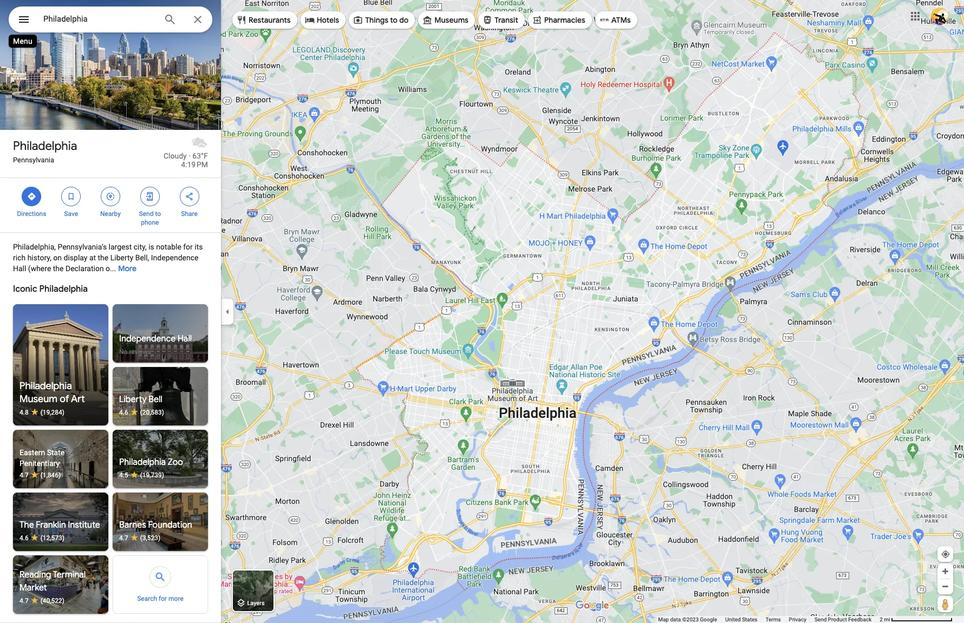 Task type: vqa. For each thing, say whether or not it's contained in the screenshot.


Task type: locate. For each thing, give the bounding box(es) containing it.
liberty left the bell
[[119, 395, 147, 405]]

declaration
[[66, 265, 104, 273]]

(40,522)
[[40, 598, 64, 606]]

1 horizontal spatial 4.6
[[119, 409, 128, 417]]

4.6
[[119, 409, 128, 417], [20, 535, 29, 543]]

actions for philadelphia region
[[0, 178, 221, 233]]

no
[[119, 349, 128, 356]]

transit button
[[479, 7, 525, 33]]

to inside button
[[390, 15, 398, 25]]

independence down the notable
[[151, 254, 199, 262]]

notable
[[156, 243, 181, 252]]

for inside philadelphia, pennsylvania's largest city, is notable for its rich history, on display at the liberty bell, independence hall (where the declaration o...
[[183, 243, 193, 252]]

1 vertical spatial for
[[159, 596, 167, 603]]

1 vertical spatial send
[[815, 617, 827, 623]]

hotels button
[[301, 7, 346, 33]]

0 vertical spatial hall
[[13, 265, 26, 273]]

0 vertical spatial the
[[98, 254, 109, 262]]

art
[[71, 394, 85, 406]]


[[17, 12, 30, 27]]

the
[[98, 254, 109, 262], [53, 265, 64, 273]]

4.7 for eastern state penitentiary
[[20, 472, 29, 480]]

4.7 stars 40,522 reviews image
[[20, 597, 102, 606]]

4.7 inside image
[[20, 472, 29, 480]]

independence up reviews
[[119, 334, 176, 345]]

·
[[189, 152, 191, 160]]

philadelphia for philadelphia pennsylvania
[[13, 139, 77, 154]]

0 vertical spatial send
[[139, 210, 154, 218]]

map
[[659, 617, 669, 623]]

4.6 down the on the left bottom of page
[[20, 535, 29, 543]]

1 vertical spatial 4.7
[[119, 535, 128, 543]]


[[27, 191, 37, 203]]

franklin
[[36, 520, 66, 531]]

independence hall no reviews
[[119, 334, 192, 356]]

save
[[64, 210, 78, 218]]

search for more
[[137, 596, 184, 603]]

to inside send to phone
[[155, 210, 161, 218]]

google account: ben nelson  
(ben.nelson1980@gmail.com) image
[[932, 7, 949, 25]]

to up phone
[[155, 210, 161, 218]]

footer
[[659, 617, 880, 624]]

hall inside philadelphia, pennsylvania's largest city, is notable for its rich history, on display at the liberty bell, independence hall (where the declaration o...
[[13, 265, 26, 273]]

the franklin institute
[[20, 520, 100, 531]]

1 horizontal spatial send
[[815, 617, 827, 623]]

send up phone
[[139, 210, 154, 218]]

iconic philadelphia
[[13, 284, 88, 295]]

atms
[[612, 15, 631, 25]]

1 vertical spatial independence
[[119, 334, 176, 345]]


[[66, 191, 76, 203]]

1 vertical spatial the
[[53, 265, 64, 273]]

for
[[183, 243, 193, 252], [159, 596, 167, 603]]

1 horizontal spatial the
[[98, 254, 109, 262]]

its
[[195, 243, 203, 252]]

0 vertical spatial 4.7
[[20, 472, 29, 480]]

the right the at
[[98, 254, 109, 262]]

cloudy · 63°f 4:19 pm
[[164, 152, 208, 169]]

of
[[60, 394, 69, 406]]

None field
[[43, 12, 155, 25]]

send inside 'button'
[[815, 617, 827, 623]]

(where
[[28, 265, 51, 273]]

0 horizontal spatial hall
[[13, 265, 26, 273]]

to for do
[[390, 15, 398, 25]]

0 horizontal spatial send
[[139, 210, 154, 218]]

philadelphia for philadelphia zoo
[[119, 458, 166, 468]]

send
[[139, 210, 154, 218], [815, 617, 827, 623]]

cloudy
[[164, 152, 187, 160]]

philadelphia up 'pennsylvania'
[[13, 139, 77, 154]]

1 horizontal spatial to
[[390, 15, 398, 25]]

(12,573)
[[40, 535, 64, 543]]

hall
[[13, 265, 26, 273], [178, 334, 192, 345]]

for left more
[[159, 596, 167, 603]]

terms button
[[766, 617, 781, 624]]

philadelphia, pennsylvania's largest city, is notable for its rich history, on display at the liberty bell, independence hall (where the declaration o...
[[13, 243, 203, 273]]

4.6 inside image
[[20, 535, 29, 543]]

2 vertical spatial 4.7
[[20, 598, 29, 606]]

2 mi
[[880, 617, 891, 623]]

send inside send to phone
[[139, 210, 154, 218]]

4.7 stars 1,846 reviews image
[[20, 472, 102, 480]]

4.7 inside image
[[119, 535, 128, 543]]

4.6 down liberty bell at the left bottom of the page
[[119, 409, 128, 417]]

1 horizontal spatial hall
[[178, 334, 192, 345]]

1 horizontal spatial for
[[183, 243, 193, 252]]

philadelphia,
[[13, 243, 56, 252]]


[[145, 191, 155, 203]]

0 vertical spatial independence
[[151, 254, 199, 262]]

independence inside philadelphia, pennsylvania's largest city, is notable for its rich history, on display at the liberty bell, independence hall (where the declaration o...
[[151, 254, 199, 262]]

hotels
[[317, 15, 339, 25]]

send to phone
[[139, 210, 161, 227]]

more button
[[118, 255, 137, 282]]

barnes
[[119, 520, 146, 531]]

pharmacies button
[[528, 7, 592, 33]]

state
[[47, 449, 65, 458]]

philadelphia
[[13, 139, 77, 154], [39, 284, 88, 295], [20, 381, 72, 393], [119, 458, 166, 468]]

reading terminal market
[[20, 570, 86, 594]]

at
[[89, 254, 96, 262]]

to left do
[[390, 15, 398, 25]]

liberty down largest
[[110, 254, 133, 262]]

1 vertical spatial to
[[155, 210, 161, 218]]

philadelphia inside 'philadelphia museum of art'
[[20, 381, 72, 393]]

independence inside independence hall no reviews
[[119, 334, 176, 345]]

0 horizontal spatial for
[[159, 596, 167, 603]]

4.7
[[20, 472, 29, 480], [119, 535, 128, 543], [20, 598, 29, 606]]

0 vertical spatial liberty
[[110, 254, 133, 262]]

bell,
[[135, 254, 149, 262]]

history,
[[27, 254, 51, 262]]

4.8
[[20, 409, 29, 417]]

barnes foundation
[[119, 520, 192, 531]]

collapse side panel image
[[222, 306, 234, 318]]

for left its
[[183, 243, 193, 252]]

for inside button
[[159, 596, 167, 603]]

the down on
[[53, 265, 64, 273]]

send left product
[[815, 617, 827, 623]]

2 mi button
[[880, 617, 954, 623]]

display
[[64, 254, 88, 262]]

largest
[[109, 243, 132, 252]]

4.7 down barnes
[[119, 535, 128, 543]]

1 vertical spatial 4.6
[[20, 535, 29, 543]]

0 horizontal spatial 4.6
[[20, 535, 29, 543]]

4.6 inside image
[[119, 409, 128, 417]]

4.7 down market
[[20, 598, 29, 606]]

4.7 down penitentiary
[[20, 472, 29, 480]]

0 vertical spatial to
[[390, 15, 398, 25]]

footer containing map data ©2023 google
[[659, 617, 880, 624]]

zoom out image
[[942, 583, 950, 591]]

send product feedback
[[815, 617, 872, 623]]

atms button
[[596, 7, 638, 33]]

1 vertical spatial hall
[[178, 334, 192, 345]]

philadelphia up museum at the bottom
[[20, 381, 72, 393]]

0 vertical spatial 4.6
[[119, 409, 128, 417]]

phone
[[141, 219, 159, 227]]

0 vertical spatial for
[[183, 243, 193, 252]]

philadelphia up (19,739)
[[119, 458, 166, 468]]

0 horizontal spatial to
[[155, 210, 161, 218]]

rich
[[13, 254, 26, 262]]

product
[[829, 617, 848, 623]]

to
[[390, 15, 398, 25], [155, 210, 161, 218]]

4.7 inside image
[[20, 598, 29, 606]]



Task type: describe. For each thing, give the bounding box(es) containing it.
philadelphia down the declaration
[[39, 284, 88, 295]]

0 horizontal spatial the
[[53, 265, 64, 273]]

4.5
[[119, 472, 128, 480]]

is
[[149, 243, 154, 252]]

4:19 pm
[[181, 160, 208, 169]]

google
[[701, 617, 718, 623]]

send for send product feedback
[[815, 617, 827, 623]]

terms
[[766, 617, 781, 623]]

1 vertical spatial liberty
[[119, 395, 147, 405]]

(3,523)
[[140, 535, 161, 543]]

pennsylvania's
[[58, 243, 107, 252]]

 button
[[9, 7, 39, 35]]

63°f
[[193, 152, 208, 160]]

states
[[743, 617, 758, 623]]

4.7 stars 3,523 reviews image
[[119, 535, 202, 543]]

restaurants
[[249, 15, 291, 25]]

united states
[[726, 617, 758, 623]]

zoom in image
[[942, 568, 950, 576]]

philadelphia museum of art
[[20, 381, 85, 406]]

feedback
[[849, 617, 872, 623]]

show your location image
[[942, 550, 951, 560]]

eastern
[[20, 449, 45, 458]]

city,
[[134, 243, 147, 252]]

none field inside the "philadelphia" field
[[43, 12, 155, 25]]

search for more button
[[113, 556, 208, 615]]

pharmacies
[[545, 15, 586, 25]]

liberty inside philadelphia, pennsylvania's largest city, is notable for its rich history, on display at the liberty bell, independence hall (where the declaration o...
[[110, 254, 133, 262]]

privacy
[[790, 617, 807, 623]]

philadelphia main content
[[0, 0, 229, 624]]

united states button
[[726, 617, 758, 624]]

philadelphia zoo
[[119, 458, 183, 468]]

4.5 stars 19,739 reviews image
[[119, 472, 202, 480]]


[[185, 191, 194, 203]]

footer inside google maps element
[[659, 617, 880, 624]]

(19,284)
[[40, 409, 64, 417]]

market
[[20, 583, 47, 594]]

privacy button
[[790, 617, 807, 624]]

4.6 stars 12,573 reviews image
[[20, 535, 102, 543]]

share
[[181, 210, 198, 218]]

(19,739)
[[140, 472, 164, 480]]

philadelphia pennsylvania
[[13, 139, 77, 164]]

philadelphia weather image
[[191, 134, 208, 152]]

google maps element
[[0, 0, 965, 624]]

 search field
[[9, 7, 213, 35]]

Philadelphia field
[[9, 7, 213, 33]]

reviews
[[129, 349, 151, 356]]

send for send to phone
[[139, 210, 154, 218]]


[[106, 191, 115, 203]]

more
[[169, 596, 184, 603]]

iconic
[[13, 284, 37, 295]]

o...
[[106, 265, 116, 273]]

send product feedback button
[[815, 617, 872, 624]]

museums button
[[419, 7, 475, 33]]

on
[[53, 254, 62, 262]]

4.7 for barnes foundation
[[119, 535, 128, 543]]

hall inside independence hall no reviews
[[178, 334, 192, 345]]

(1,846)
[[40, 472, 61, 480]]

more
[[118, 264, 137, 274]]

the
[[20, 520, 34, 531]]

4.8 stars 19,284 reviews image
[[20, 409, 102, 417]]

zoo
[[168, 458, 183, 468]]

map data ©2023 google
[[659, 617, 718, 623]]

foundation
[[148, 520, 192, 531]]

4.7 for reading terminal market
[[20, 598, 29, 606]]

4.6 for the
[[20, 535, 29, 543]]

mi
[[885, 617, 891, 623]]

data
[[671, 617, 682, 623]]

things to do button
[[349, 7, 415, 33]]

philadelphia for philadelphia museum of art
[[20, 381, 72, 393]]

penitentiary
[[20, 460, 60, 468]]

do
[[400, 15, 409, 25]]

nearby
[[100, 210, 121, 218]]

4.6 for liberty
[[119, 409, 128, 417]]

restaurants button
[[233, 7, 297, 33]]

united
[[726, 617, 741, 623]]

museum
[[20, 394, 57, 406]]

eastern state penitentiary
[[20, 449, 65, 468]]

directions
[[17, 210, 46, 218]]

pennsylvania
[[13, 156, 54, 164]]

(20,583)
[[140, 409, 164, 417]]

to for phone
[[155, 210, 161, 218]]

bell
[[149, 395, 163, 405]]

2
[[880, 617, 884, 623]]

reading
[[20, 570, 51, 581]]

4.6 stars 20,583 reviews image
[[119, 409, 202, 417]]

search
[[137, 596, 157, 603]]

liberty bell
[[119, 395, 163, 405]]

transit
[[495, 15, 519, 25]]

terminal
[[53, 570, 86, 581]]

show street view coverage image
[[938, 597, 954, 613]]

©2023
[[683, 617, 699, 623]]

institute
[[68, 520, 100, 531]]



